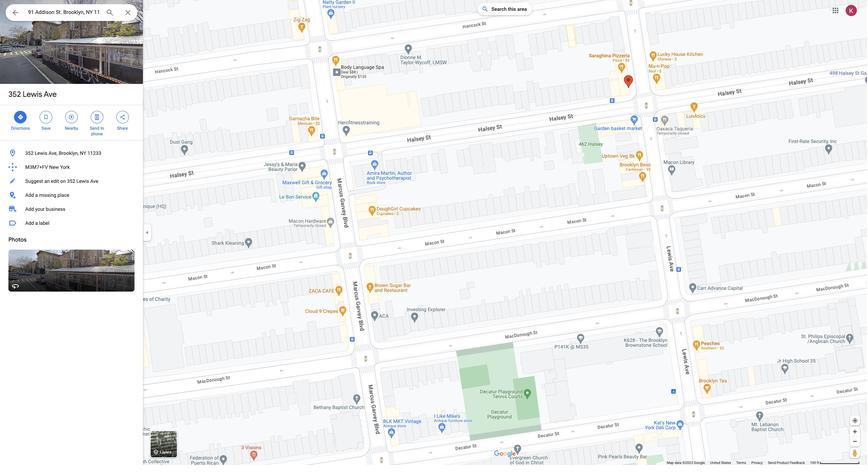 Task type: locate. For each thing, give the bounding box(es) containing it.
352 lewis ave, brooklyn, ny 11233 button
[[0, 146, 143, 160]]


[[119, 114, 126, 121]]

ave inside button
[[90, 179, 98, 184]]

ave
[[44, 90, 57, 99], [90, 179, 98, 184]]

lewis up add a missing place button
[[76, 179, 89, 184]]

add inside add a label button
[[25, 221, 34, 226]]

2 add from the top
[[25, 207, 34, 212]]

m3m7+fv new york
[[25, 165, 70, 170]]

lewis inside button
[[35, 151, 47, 156]]

footer
[[667, 461, 810, 466]]

privacy
[[751, 462, 763, 466]]

lewis
[[23, 90, 42, 99], [35, 151, 47, 156], [76, 179, 89, 184]]

add a label
[[25, 221, 49, 226]]


[[94, 114, 100, 121]]

ny
[[80, 151, 86, 156]]

1 vertical spatial a
[[35, 221, 38, 226]]

add inside add your business link
[[25, 207, 34, 212]]

352 right on
[[67, 179, 75, 184]]

united states button
[[710, 461, 731, 466]]

your
[[35, 207, 45, 212]]

352 inside 352 lewis ave, brooklyn, ny 11233 button
[[25, 151, 33, 156]]

add left label
[[25, 221, 34, 226]]

nearby
[[65, 126, 78, 131]]

0 horizontal spatial send
[[90, 126, 99, 131]]

None field
[[28, 8, 100, 16]]

0 vertical spatial send
[[90, 126, 99, 131]]

edit
[[51, 179, 59, 184]]

352 up  at left
[[8, 90, 21, 99]]

to
[[100, 126, 104, 131]]

brooklyn,
[[59, 151, 79, 156]]

1 horizontal spatial ave
[[90, 179, 98, 184]]

search this area
[[491, 6, 527, 12]]

lewis left ave,
[[35, 151, 47, 156]]

1 vertical spatial ave
[[90, 179, 98, 184]]

footer containing map data ©2023 google
[[667, 461, 810, 466]]

google account: kenny nguyen  
(kenny.nguyen@adept.ai) image
[[846, 5, 857, 16]]


[[68, 114, 75, 121]]

add inside add a missing place button
[[25, 193, 34, 198]]

add left your
[[25, 207, 34, 212]]

0 vertical spatial a
[[35, 193, 38, 198]]

google maps element
[[0, 0, 867, 466]]

1 horizontal spatial 352
[[25, 151, 33, 156]]

a left label
[[35, 221, 38, 226]]

0 vertical spatial 352
[[8, 90, 21, 99]]

add your business
[[25, 207, 65, 212]]

add for add your business
[[25, 207, 34, 212]]

add down suggest
[[25, 193, 34, 198]]


[[17, 114, 24, 121]]

2 vertical spatial 352
[[67, 179, 75, 184]]

suggest an edit on 352 lewis ave
[[25, 179, 98, 184]]

send to phone
[[90, 126, 104, 137]]

ave down m3m7+fv new york button
[[90, 179, 98, 184]]

1 horizontal spatial send
[[768, 462, 776, 466]]

1 a from the top
[[35, 193, 38, 198]]

1 add from the top
[[25, 193, 34, 198]]

zoom in image
[[852, 430, 858, 435]]

suggest an edit on 352 lewis ave button
[[0, 174, 143, 188]]

352 up m3m7+fv
[[25, 151, 33, 156]]

352
[[8, 90, 21, 99], [25, 151, 33, 156], [67, 179, 75, 184]]

united
[[710, 462, 720, 466]]

feedback
[[790, 462, 805, 466]]

zoom out image
[[852, 440, 858, 445]]

0 horizontal spatial 352
[[8, 90, 21, 99]]

3 add from the top
[[25, 221, 34, 226]]

business
[[46, 207, 65, 212]]

states
[[721, 462, 731, 466]]

1 vertical spatial lewis
[[35, 151, 47, 156]]


[[43, 114, 49, 121]]

send up phone
[[90, 126, 99, 131]]

1 vertical spatial send
[[768, 462, 776, 466]]

new
[[49, 165, 59, 170]]

lewis for ave
[[23, 90, 42, 99]]

a inside button
[[35, 193, 38, 198]]

lewis up  at left
[[23, 90, 42, 99]]

add
[[25, 193, 34, 198], [25, 207, 34, 212], [25, 221, 34, 226]]

show street view coverage image
[[850, 448, 860, 459]]

a left missing
[[35, 193, 38, 198]]

united states
[[710, 462, 731, 466]]

send left product
[[768, 462, 776, 466]]

privacy button
[[751, 461, 763, 466]]

0 vertical spatial lewis
[[23, 90, 42, 99]]

1 vertical spatial add
[[25, 207, 34, 212]]

send inside send to phone
[[90, 126, 99, 131]]

©2023
[[682, 462, 693, 466]]

google
[[694, 462, 705, 466]]

add for add a label
[[25, 221, 34, 226]]

send inside button
[[768, 462, 776, 466]]

2 horizontal spatial 352
[[67, 179, 75, 184]]

a
[[35, 193, 38, 198], [35, 221, 38, 226]]

a inside button
[[35, 221, 38, 226]]

2 a from the top
[[35, 221, 38, 226]]

terms button
[[736, 461, 746, 466]]

2 vertical spatial add
[[25, 221, 34, 226]]

2 vertical spatial lewis
[[76, 179, 89, 184]]

0 horizontal spatial ave
[[44, 90, 57, 99]]

0 vertical spatial add
[[25, 193, 34, 198]]

352 lewis ave
[[8, 90, 57, 99]]

ave up 
[[44, 90, 57, 99]]

100 ft button
[[810, 462, 860, 466]]

1 vertical spatial 352
[[25, 151, 33, 156]]

send
[[90, 126, 99, 131], [768, 462, 776, 466]]

place
[[57, 193, 69, 198]]

91 Addison St. Brooklyn, NY 11201 field
[[6, 4, 137, 21]]

label
[[39, 221, 49, 226]]

m3m7+fv
[[25, 165, 48, 170]]



Task type: vqa. For each thing, say whether or not it's contained in the screenshot.
"label"
yes



Task type: describe. For each thing, give the bounding box(es) containing it.
add a missing place button
[[0, 188, 143, 202]]

missing
[[39, 193, 56, 198]]

layers
[[160, 451, 171, 456]]

ft
[[817, 462, 819, 466]]

collapse side panel image
[[143, 229, 151, 237]]

show your location image
[[852, 418, 858, 425]]

suggest
[[25, 179, 43, 184]]

add your business link
[[0, 202, 143, 217]]

map data ©2023 google
[[667, 462, 705, 466]]

send product feedback
[[768, 462, 805, 466]]

directions
[[11, 126, 30, 131]]

footer inside google maps element
[[667, 461, 810, 466]]

lewis for ave,
[[35, 151, 47, 156]]

share
[[117, 126, 128, 131]]

product
[[777, 462, 789, 466]]

 button
[[6, 4, 25, 22]]

352 inside suggest an edit on 352 lewis ave button
[[67, 179, 75, 184]]

352 lewis ave main content
[[0, 0, 143, 466]]

352 for 352 lewis ave
[[8, 90, 21, 99]]

search this area button
[[477, 3, 533, 15]]

add a missing place
[[25, 193, 69, 198]]

data
[[675, 462, 682, 466]]

on
[[60, 179, 66, 184]]

york
[[60, 165, 70, 170]]

an
[[44, 179, 50, 184]]

photos
[[8, 237, 27, 244]]

ave,
[[49, 151, 58, 156]]

m3m7+fv new york button
[[0, 160, 143, 174]]

terms
[[736, 462, 746, 466]]

save
[[41, 126, 50, 131]]

0 vertical spatial ave
[[44, 90, 57, 99]]

send for send to phone
[[90, 126, 99, 131]]

a for label
[[35, 221, 38, 226]]

this
[[508, 6, 516, 12]]

100 ft
[[810, 462, 819, 466]]

352 for 352 lewis ave, brooklyn, ny 11233
[[25, 151, 33, 156]]

send for send product feedback
[[768, 462, 776, 466]]

send product feedback button
[[768, 461, 805, 466]]

add for add a missing place
[[25, 193, 34, 198]]

352 lewis ave, brooklyn, ny 11233
[[25, 151, 101, 156]]

100
[[810, 462, 816, 466]]

map
[[667, 462, 674, 466]]

none field inside 91 addison st. brooklyn, ny 11201 field
[[28, 8, 100, 16]]

 search field
[[6, 4, 137, 22]]

a for missing
[[35, 193, 38, 198]]

area
[[517, 6, 527, 12]]

actions for 352 lewis ave region
[[0, 105, 143, 140]]

11233
[[87, 151, 101, 156]]

lewis inside button
[[76, 179, 89, 184]]

add a label button
[[0, 217, 143, 231]]


[[11, 8, 20, 18]]

search
[[491, 6, 507, 12]]

phone
[[91, 132, 103, 137]]



